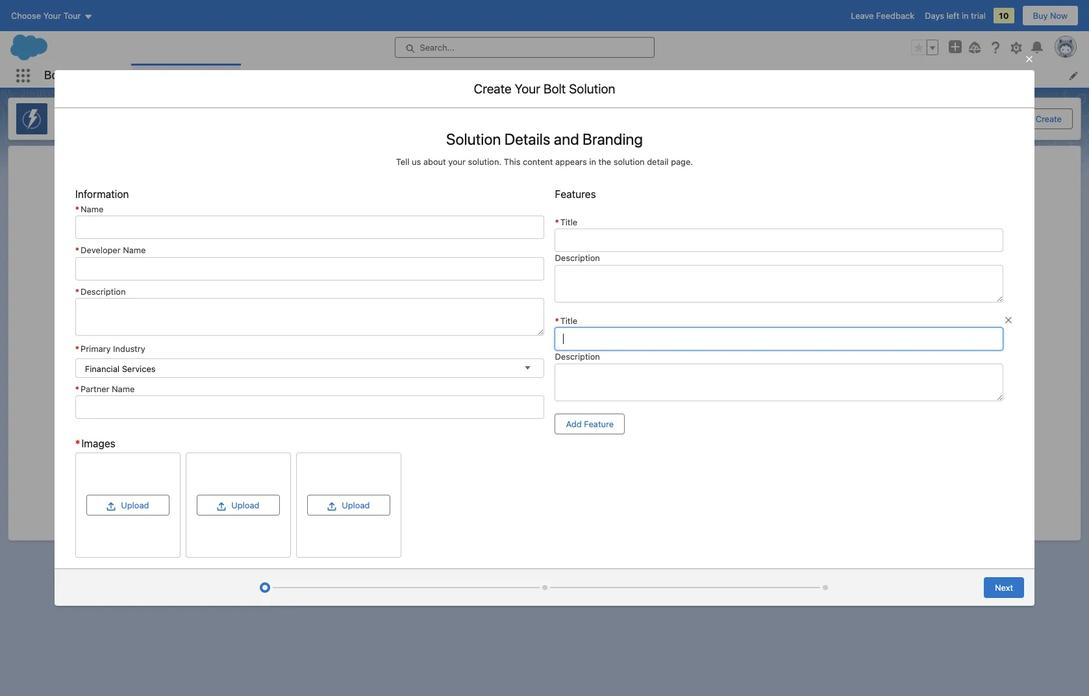 Task type: locate. For each thing, give the bounding box(es) containing it.
0 horizontal spatial lightning
[[139, 70, 176, 81]]

Description text field
[[555, 265, 1003, 302]]

create inside button
[[1036, 114, 1062, 124]]

lightning bolt solutions link
[[132, 64, 240, 88]]

with up industries
[[479, 347, 512, 368]]

0 vertical spatial title
[[560, 217, 577, 227]]

information
[[75, 188, 129, 200]]

solution up branding
[[569, 81, 615, 96]]

name down the information
[[81, 204, 103, 214]]

title for description text box
[[560, 217, 577, 227]]

description down features
[[555, 253, 600, 263]]

developer
[[81, 245, 121, 255]]

lightning
[[139, 70, 176, 81], [516, 347, 590, 368]]

next button
[[984, 577, 1024, 598]]

upload
[[121, 500, 149, 510], [231, 500, 259, 510], [342, 500, 370, 510]]

0 vertical spatial in
[[962, 10, 969, 21]]

description
[[555, 253, 600, 263], [81, 286, 126, 296], [555, 351, 600, 362]]

in
[[962, 10, 969, 21], [589, 156, 596, 167]]

primary
[[81, 344, 111, 354]]

tailored
[[580, 384, 609, 395]]

description for description text box
[[555, 253, 600, 263]]

0 horizontal spatial solution
[[446, 130, 501, 148]]

solution.
[[468, 156, 502, 167]]

branding
[[583, 130, 643, 148]]

description down developer
[[81, 286, 126, 296]]

solution up solution.
[[446, 130, 501, 148]]

1 horizontal spatial create
[[1036, 114, 1062, 124]]

name right developer
[[123, 245, 146, 255]]

and
[[554, 130, 579, 148], [505, 384, 520, 395], [633, 384, 648, 395]]

None text field
[[75, 216, 545, 239], [555, 229, 1003, 252], [75, 257, 545, 280], [75, 395, 545, 419], [75, 216, 545, 239], [555, 229, 1003, 252], [75, 257, 545, 280], [75, 395, 545, 419]]

2 vertical spatial name
[[112, 383, 135, 394]]

bolt
[[44, 68, 65, 82], [178, 70, 194, 81], [543, 81, 566, 96], [594, 347, 625, 368], [304, 384, 320, 395]]

with left tailored
[[561, 384, 577, 395]]

0 horizontal spatial create
[[474, 81, 512, 96]]

Description text field
[[555, 363, 1003, 401]]

1 vertical spatial title
[[560, 315, 577, 326]]

description for description text field
[[555, 351, 600, 362]]

solution
[[569, 81, 615, 96], [446, 130, 501, 148]]

create for create your bolt solution
[[474, 81, 512, 96]]

buy
[[1033, 10, 1048, 21]]

buy now button
[[1022, 5, 1079, 26]]

0 vertical spatial name
[[81, 204, 103, 214]]

solutions
[[68, 68, 116, 82], [196, 70, 233, 81], [55, 107, 92, 118], [629, 347, 701, 368], [322, 384, 358, 395]]

solutions inside list
[[196, 70, 233, 81]]

buy now
[[1033, 10, 1068, 21]]

0 vertical spatial with
[[479, 347, 512, 368]]

partner
[[81, 383, 109, 394]]

features
[[555, 188, 596, 200]]

1 title from the top
[[560, 217, 577, 227]]

title up "get started with lightning bolt solutions"
[[560, 315, 577, 326]]

0 horizontal spatial upload
[[121, 500, 149, 510]]

name down financial services
[[112, 383, 135, 394]]

group
[[911, 40, 938, 55]]

0 vertical spatial create
[[474, 81, 512, 96]]

1 vertical spatial name
[[123, 245, 146, 255]]

*
[[75, 204, 79, 214], [555, 217, 559, 227], [75, 245, 79, 255], [75, 286, 79, 296], [555, 315, 559, 326], [75, 344, 79, 354], [75, 383, 79, 394], [75, 438, 80, 449]]

solutions home
[[55, 107, 92, 130]]

2 horizontal spatial and
[[633, 384, 648, 395]]

description up tailored
[[555, 351, 600, 362]]

leave
[[851, 10, 874, 21]]

primary industry
[[81, 344, 145, 354]]

and left functions
[[505, 384, 520, 395]]

1 vertical spatial in
[[589, 156, 596, 167]]

2 vertical spatial description
[[555, 351, 600, 362]]

and right apps
[[633, 384, 648, 395]]

None text field
[[75, 298, 545, 336], [555, 327, 1003, 351], [75, 298, 545, 336], [555, 327, 1003, 351]]

1 horizontal spatial solution
[[569, 81, 615, 96]]

developer name
[[81, 245, 146, 255]]

1 horizontal spatial upload
[[231, 500, 259, 510]]

0 vertical spatial description
[[555, 253, 600, 263]]

images
[[81, 438, 115, 449]]

create
[[474, 81, 512, 96], [1036, 114, 1062, 124]]

lightning bolt solutions list
[[132, 64, 1089, 88]]

started
[[420, 347, 475, 368]]

1 horizontal spatial lightning
[[516, 347, 590, 368]]

1 vertical spatial with
[[561, 384, 577, 395]]

days left in trial
[[925, 10, 986, 21]]

1 horizontal spatial and
[[554, 130, 579, 148]]

financial services
[[85, 363, 156, 374]]

title down features
[[560, 217, 577, 227]]

they
[[732, 384, 752, 395]]

title
[[560, 217, 577, 227], [560, 315, 577, 326]]

financial
[[85, 363, 120, 374]]

industries
[[464, 384, 503, 395]]

this
[[504, 156, 520, 167]]

0 vertical spatial lightning
[[139, 70, 176, 81]]

name
[[81, 204, 103, 214], [123, 245, 146, 255], [112, 383, 135, 394]]

financial services button
[[75, 358, 545, 378]]

in right left
[[962, 10, 969, 21]]

feature
[[584, 419, 614, 429]]

appears
[[555, 156, 587, 167]]

0 vertical spatial solution
[[569, 81, 615, 96]]

1 vertical spatial lightning
[[516, 347, 590, 368]]

bolt inside lightning bolt solutions link
[[178, 70, 194, 81]]

services
[[122, 363, 156, 374]]

and up appears
[[554, 130, 579, 148]]

1 vertical spatial create
[[1036, 114, 1062, 124]]

us
[[412, 156, 421, 167]]

trial
[[971, 10, 986, 21]]

in left the "the"
[[589, 156, 596, 167]]

add feature button
[[555, 413, 625, 434]]

processes.
[[687, 384, 730, 395]]

with
[[479, 347, 512, 368], [561, 384, 577, 395]]

2 horizontal spatial upload
[[342, 500, 370, 510]]

create for create
[[1036, 114, 1062, 124]]

needs
[[394, 384, 418, 395]]

your
[[515, 81, 540, 96]]

about
[[423, 156, 446, 167]]

add feature
[[566, 419, 614, 429]]

tell us about your solution. this content appears in the solution detail page.
[[396, 156, 693, 167]]

get started with lightning bolt solutions image
[[388, 182, 701, 315]]

2 upload from the left
[[231, 500, 259, 510]]

2 title from the top
[[560, 315, 577, 326]]



Task type: vqa. For each thing, say whether or not it's contained in the screenshot.
add
yes



Task type: describe. For each thing, give the bounding box(es) containing it.
0 horizontal spatial in
[[589, 156, 596, 167]]

detail
[[647, 156, 669, 167]]

apps
[[612, 384, 631, 395]]

days
[[925, 10, 944, 21]]

search...
[[420, 42, 455, 53]]

content
[[523, 156, 553, 167]]

3 upload from the left
[[342, 500, 370, 510]]

address
[[361, 384, 392, 395]]

next
[[995, 582, 1013, 593]]

0 horizontal spatial with
[[479, 347, 512, 368]]

the
[[598, 156, 611, 167]]

leave feedback
[[851, 10, 914, 21]]

lightning bolt solutions
[[139, 70, 233, 81]]

lightning bolt image
[[16, 103, 47, 134]]

add
[[566, 419, 582, 429]]

industry
[[113, 344, 145, 354]]

home
[[55, 118, 85, 130]]

lightning inside list
[[139, 70, 176, 81]]

get
[[388, 347, 416, 368]]

get started with lightning bolt solutions
[[388, 347, 701, 368]]

functions
[[522, 384, 559, 395]]

details
[[504, 130, 550, 148]]

name for developer name
[[123, 245, 146, 255]]

your
[[448, 156, 466, 167]]

1 vertical spatial description
[[81, 286, 126, 296]]

title for description text field
[[560, 315, 577, 326]]

partner name
[[81, 383, 135, 394]]

business
[[650, 384, 685, 395]]

1 horizontal spatial in
[[962, 10, 969, 21]]

of
[[421, 384, 429, 395]]

include:
[[754, 384, 785, 395]]

leave feedback link
[[851, 10, 914, 21]]

left
[[946, 10, 959, 21]]

name for partner name
[[112, 383, 135, 394]]

1 horizontal spatial with
[[561, 384, 577, 395]]

bolt solutions address needs of specific industries and functions with tailored apps and business processes. they include:
[[304, 384, 785, 395]]

page.
[[671, 156, 693, 167]]

tell
[[396, 156, 409, 167]]

specific
[[431, 384, 462, 395]]

now
[[1050, 10, 1068, 21]]

search... button
[[395, 37, 654, 58]]

solution
[[613, 156, 645, 167]]

create your bolt solution
[[474, 81, 615, 96]]

0 horizontal spatial and
[[505, 384, 520, 395]]

bolt solutions
[[44, 68, 116, 82]]

1 vertical spatial solution
[[446, 130, 501, 148]]

10
[[999, 10, 1009, 21]]

solution details and branding
[[446, 130, 643, 148]]

1 upload from the left
[[121, 500, 149, 510]]

feedback
[[876, 10, 914, 21]]

create button
[[1025, 108, 1073, 129]]



